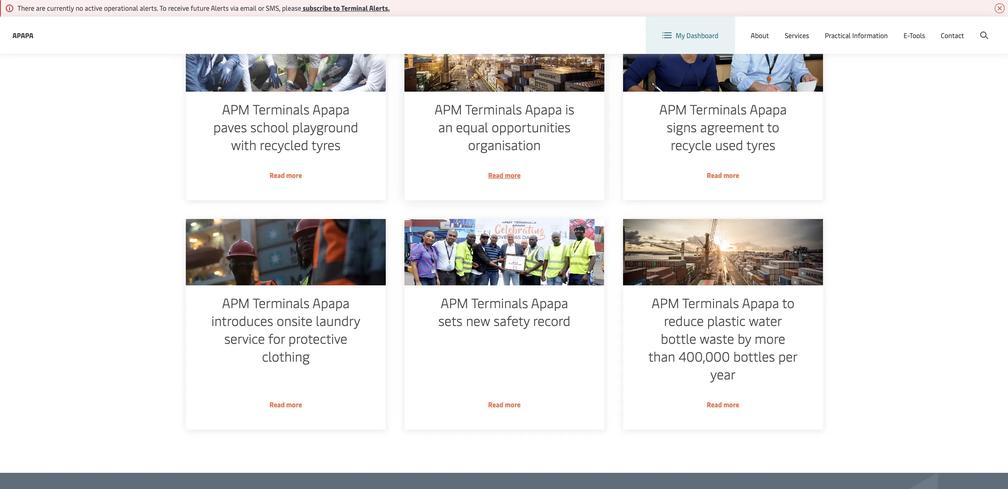 Task type: describe. For each thing, give the bounding box(es) containing it.
read more for opportunities
[[488, 171, 521, 180]]

water
[[749, 312, 782, 330]]

alerts.
[[369, 3, 390, 12]]

my
[[676, 31, 685, 40]]

more for apm terminals apapa introduces onsite laundry service for protective clothing
[[286, 400, 302, 409]]

clothing
[[262, 347, 310, 365]]

more for apm terminals apapa to reduce plastic water bottle waste by more than 400,000 bottles per year
[[724, 400, 739, 409]]

apm terminals apapa sets new safety record
[[438, 294, 570, 330]]

terminals for an
[[465, 100, 522, 118]]

global
[[849, 24, 868, 33]]

services
[[785, 31, 810, 40]]

introduces
[[211, 312, 273, 330]]

my dashboard
[[676, 31, 719, 40]]

terminals for new
[[471, 294, 528, 312]]

used
[[715, 136, 743, 154]]

read more for with
[[269, 171, 302, 180]]

switch location button
[[762, 24, 822, 33]]

read for record
[[488, 400, 503, 409]]

sms,
[[266, 3, 281, 12]]

login
[[926, 24, 942, 33]]

apapa for apm terminals apapa paves school playground with recycled tyres
[[312, 100, 349, 118]]

subscribe
[[303, 3, 332, 12]]

signs
[[667, 118, 697, 136]]

e-tools button
[[904, 17, 926, 54]]

recycle
[[671, 136, 712, 154]]

apm for apm terminals apapa to reduce plastic water bottle waste by more than 400,000 bottles per year
[[652, 294, 679, 312]]

agreement
[[700, 118, 764, 136]]

terminals for school
[[252, 100, 309, 118]]

apm for apm terminals apapa introduces onsite laundry service for protective clothing
[[222, 294, 249, 312]]

apm terminals apapa to reduce plastic water bottle waste by more than 400,000 bottles per year
[[648, 294, 798, 383]]

apm for apm terminals apapa is an equal opportunities organisation
[[434, 100, 462, 118]]

create
[[948, 24, 967, 33]]

account
[[969, 24, 993, 33]]

alerts
[[211, 3, 229, 12]]

0 vertical spatial to
[[333, 3, 340, 12]]

email
[[240, 3, 257, 12]]

playground
[[292, 118, 358, 136]]

to
[[160, 3, 167, 12]]

global menu button
[[830, 16, 895, 41]]

bottle
[[661, 330, 696, 347]]

login / create account link
[[911, 17, 993, 41]]

equal
[[456, 118, 488, 136]]

sets
[[438, 312, 462, 330]]

subscribe to terminal alerts. link
[[301, 3, 390, 12]]

or
[[258, 3, 264, 12]]

service
[[224, 330, 265, 347]]

operational
[[104, 3, 138, 12]]

practical
[[825, 31, 851, 40]]

apm terminals apapa paves school playground with recycled tyres
[[213, 100, 358, 154]]

more for apm terminals apapa paves school playground with recycled tyres
[[286, 171, 302, 180]]

tools
[[910, 31, 926, 40]]

switch
[[775, 24, 795, 33]]

close alert image
[[995, 3, 1005, 13]]

are
[[36, 3, 45, 12]]

for
[[268, 330, 285, 347]]

apapa for apm terminals apapa is an equal opportunities organisation
[[525, 100, 562, 118]]

read for with
[[269, 171, 285, 180]]

is
[[565, 100, 574, 118]]

year
[[711, 365, 736, 383]]

apm for apm terminals apapa signs agreement to recycle used tyres
[[659, 100, 687, 118]]

more inside apm terminals apapa to reduce plastic water bottle waste by more than 400,000 bottles per year
[[755, 330, 785, 347]]

200827 apapa scalable 4g wireless network image
[[623, 219, 823, 286]]

per
[[778, 347, 798, 365]]

read for service
[[269, 400, 285, 409]]

global menu
[[849, 24, 886, 33]]

practical information
[[825, 31, 888, 40]]

safety
[[494, 312, 530, 330]]

to inside apm terminals apapa to reduce plastic water bottle waste by more than 400,000 bottles per year
[[782, 294, 795, 312]]

bottles
[[733, 347, 775, 365]]

e-
[[904, 31, 910, 40]]

location
[[796, 24, 822, 33]]

read for recycle
[[707, 171, 722, 180]]

practical information button
[[825, 17, 888, 54]]

e-tools
[[904, 31, 926, 40]]

recycled tyres image
[[186, 25, 386, 92]]

apm terminals apapa introduces onsite laundry service for protective clothing
[[211, 294, 360, 365]]

apapa for apm terminals apapa sets new safety record
[[531, 294, 568, 312]]

terminals for reduce
[[682, 294, 739, 312]]

about
[[751, 31, 770, 40]]



Task type: vqa. For each thing, say whether or not it's contained in the screenshot.
Location
yes



Task type: locate. For each thing, give the bounding box(es) containing it.
/
[[944, 24, 946, 33]]

apapa inside apm terminals apapa paves school playground with recycled tyres
[[312, 100, 349, 118]]

tyres for recycled
[[311, 136, 340, 154]]

menu
[[869, 24, 886, 33]]

0 horizontal spatial tyres
[[311, 136, 340, 154]]

an
[[438, 118, 452, 136]]

1 vertical spatial to
[[767, 118, 779, 136]]

terminals inside apm terminals apapa paves school playground with recycled tyres
[[252, 100, 309, 118]]

tyres for used
[[746, 136, 776, 154]]

dashboard
[[687, 31, 719, 40]]

apm terminals apapa signs agreement to recycle used tyres
[[659, 100, 787, 154]]

more
[[286, 171, 302, 180], [505, 171, 521, 180], [724, 171, 739, 180], [755, 330, 785, 347], [286, 400, 302, 409], [505, 400, 521, 409], [724, 400, 739, 409]]

1 tyres from the left
[[311, 136, 340, 154]]

terminal picture 2 image
[[404, 25, 604, 92]]

signing memorandum of understanding tyre recycling nigeria image
[[623, 25, 823, 92]]

tyres inside apm terminals apapa paves school playground with recycled tyres
[[311, 136, 340, 154]]

than
[[648, 347, 675, 365]]

via
[[230, 3, 239, 12]]

terminals inside the apm terminals apapa introduces onsite laundry service for protective clothing
[[252, 294, 309, 312]]

terminals for agreement
[[690, 100, 747, 118]]

school
[[250, 118, 289, 136]]

login / create account
[[926, 24, 993, 33]]

more for apm terminals apapa is an equal opportunities organisation
[[505, 171, 521, 180]]

apm inside the apm terminals apapa introduces onsite laundry service for protective clothing
[[222, 294, 249, 312]]

apapa for apm terminals apapa signs agreement to recycle used tyres
[[750, 100, 787, 118]]

read more for record
[[488, 400, 521, 409]]

reduce
[[664, 312, 704, 330]]

alerts.
[[140, 3, 158, 12]]

read more
[[269, 171, 302, 180], [488, 171, 521, 180], [707, 171, 739, 180], [269, 400, 302, 409], [488, 400, 521, 409], [707, 400, 739, 409]]

paves
[[213, 118, 247, 136]]

plastic
[[707, 312, 746, 330]]

apapa inside apm terminals apapa to reduce plastic water bottle waste by more than 400,000 bottles per year
[[742, 294, 779, 312]]

terminals
[[252, 100, 309, 118], [465, 100, 522, 118], [690, 100, 747, 118], [252, 294, 309, 312], [471, 294, 528, 312], [682, 294, 739, 312]]

apm inside apm terminals apapa signs agreement to recycle used tyres
[[659, 100, 687, 118]]

terminals inside apm terminals apapa is an equal opportunities organisation
[[465, 100, 522, 118]]

there
[[17, 3, 34, 12]]

terminals for onsite
[[252, 294, 309, 312]]

1 horizontal spatial tyres
[[746, 136, 776, 154]]

0 horizontal spatial to
[[333, 3, 340, 12]]

waste
[[700, 330, 734, 347]]

my dashboard button
[[663, 17, 719, 54]]

new
[[466, 312, 490, 330]]

apm inside apm terminals apapa is an equal opportunities organisation
[[434, 100, 462, 118]]

apm inside apm terminals apapa to reduce plastic water bottle waste by more than 400,000 bottles per year
[[652, 294, 679, 312]]

apapa inside the apm terminals apapa introduces onsite laundry service for protective clothing
[[312, 294, 349, 312]]

future
[[191, 3, 210, 12]]

receive
[[168, 3, 189, 12]]

apapa inside the apm terminals apapa sets new safety record
[[531, 294, 568, 312]]

information
[[853, 31, 888, 40]]

1 horizontal spatial to
[[767, 118, 779, 136]]

record
[[533, 312, 570, 330]]

protective
[[288, 330, 347, 347]]

please
[[282, 3, 301, 12]]

apm terminals apapa is an equal opportunities organisation
[[434, 100, 574, 154]]

terminals inside the apm terminals apapa sets new safety record
[[471, 294, 528, 312]]

terminals inside apm terminals apapa to reduce plastic water bottle waste by more than 400,000 bottles per year
[[682, 294, 739, 312]]

apm for apm terminals apapa paves school playground with recycled tyres
[[222, 100, 249, 118]]

apapa inside apm terminals apapa signs agreement to recycle used tyres
[[750, 100, 787, 118]]

2 vertical spatial to
[[782, 294, 795, 312]]

more for apm terminals apapa sets new safety record
[[505, 400, 521, 409]]

organisation
[[468, 136, 541, 154]]

read more for water
[[707, 400, 739, 409]]

read for water
[[707, 400, 722, 409]]

tyres
[[311, 136, 340, 154], [746, 136, 776, 154]]

laundry
[[316, 312, 360, 330]]

no
[[76, 3, 83, 12]]

opportunities
[[492, 118, 571, 136]]

2 tyres from the left
[[746, 136, 776, 154]]

apapa visit image
[[404, 219, 604, 286]]

read for opportunities
[[488, 171, 503, 180]]

with
[[231, 136, 256, 154]]

active
[[85, 3, 102, 12]]

tyres inside apm terminals apapa signs agreement to recycle used tyres
[[746, 136, 776, 154]]

recycled
[[259, 136, 308, 154]]

read more for service
[[269, 400, 302, 409]]

terminals inside apm terminals apapa signs agreement to recycle used tyres
[[690, 100, 747, 118]]

2 horizontal spatial to
[[782, 294, 795, 312]]

more for apm terminals apapa signs agreement to recycle used tyres
[[724, 171, 739, 180]]

apm inside apm terminals apapa paves school playground with recycled tyres
[[222, 100, 249, 118]]

terminal
[[341, 3, 368, 12]]

to inside apm terminals apapa signs agreement to recycle used tyres
[[767, 118, 779, 136]]

about button
[[751, 17, 770, 54]]

by
[[738, 330, 751, 347]]

apm inside the apm terminals apapa sets new safety record
[[441, 294, 468, 312]]

services button
[[785, 17, 810, 54]]

contact button
[[942, 17, 965, 54]]

220818 apapa image
[[186, 219, 386, 286]]

currently
[[47, 3, 74, 12]]

apm for apm terminals apapa sets new safety record
[[441, 294, 468, 312]]

apapa for apm terminals apapa introduces onsite laundry service for protective clothing
[[312, 294, 349, 312]]

400,000
[[679, 347, 730, 365]]

to
[[333, 3, 340, 12], [767, 118, 779, 136], [782, 294, 795, 312]]

contact
[[942, 31, 965, 40]]

apapa for apm terminals apapa to reduce plastic water bottle waste by more than 400,000 bottles per year
[[742, 294, 779, 312]]

onsite
[[276, 312, 312, 330]]

apapa inside apm terminals apapa is an equal opportunities organisation
[[525, 100, 562, 118]]

there are currently no active operational alerts. to receive future alerts via email or sms, please subscribe to terminal alerts.
[[17, 3, 390, 12]]

read more for recycle
[[707, 171, 739, 180]]

switch location
[[775, 24, 822, 33]]

apapa link
[[12, 30, 33, 40]]

apm
[[222, 100, 249, 118], [434, 100, 462, 118], [659, 100, 687, 118], [222, 294, 249, 312], [441, 294, 468, 312], [652, 294, 679, 312]]

read
[[269, 171, 285, 180], [488, 171, 503, 180], [707, 171, 722, 180], [269, 400, 285, 409], [488, 400, 503, 409], [707, 400, 722, 409]]



